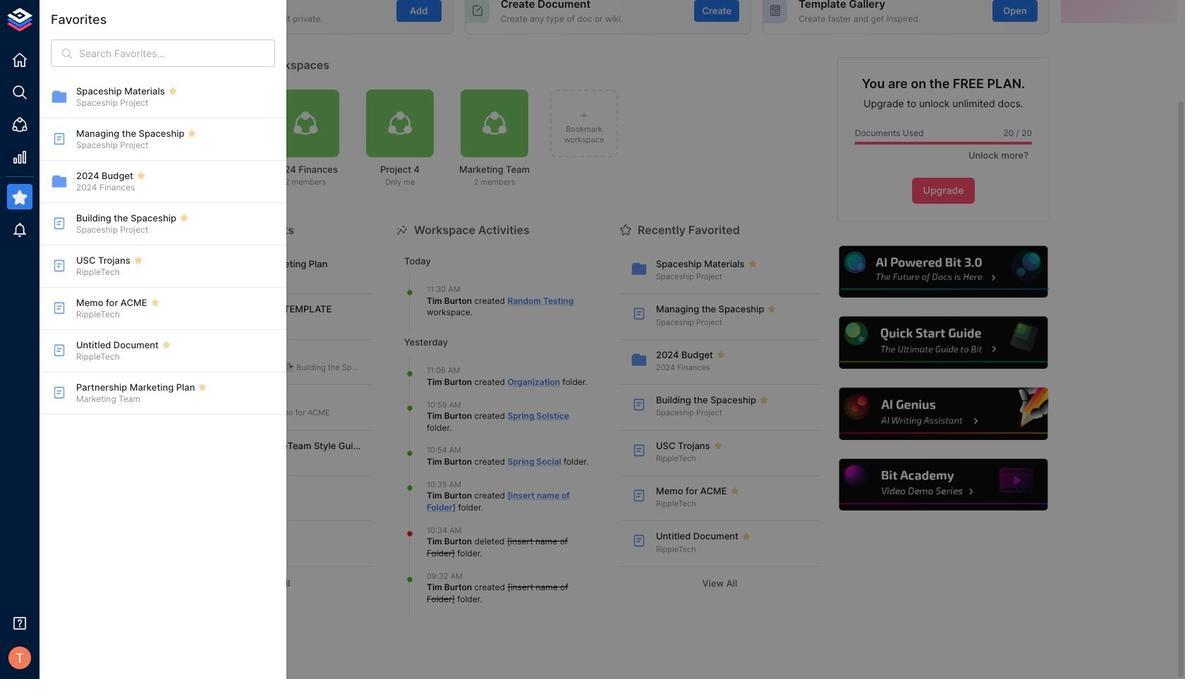 Task type: describe. For each thing, give the bounding box(es) containing it.
3 help image from the top
[[838, 386, 1050, 442]]

Search Favorites... text field
[[79, 40, 275, 67]]

1 help image from the top
[[838, 244, 1050, 300]]



Task type: locate. For each thing, give the bounding box(es) containing it.
2 help image from the top
[[838, 315, 1050, 371]]

4 help image from the top
[[838, 457, 1050, 513]]

help image
[[838, 244, 1050, 300], [838, 315, 1050, 371], [838, 386, 1050, 442], [838, 457, 1050, 513]]



Task type: vqa. For each thing, say whether or not it's contained in the screenshot.
Favorite image to the top
no



